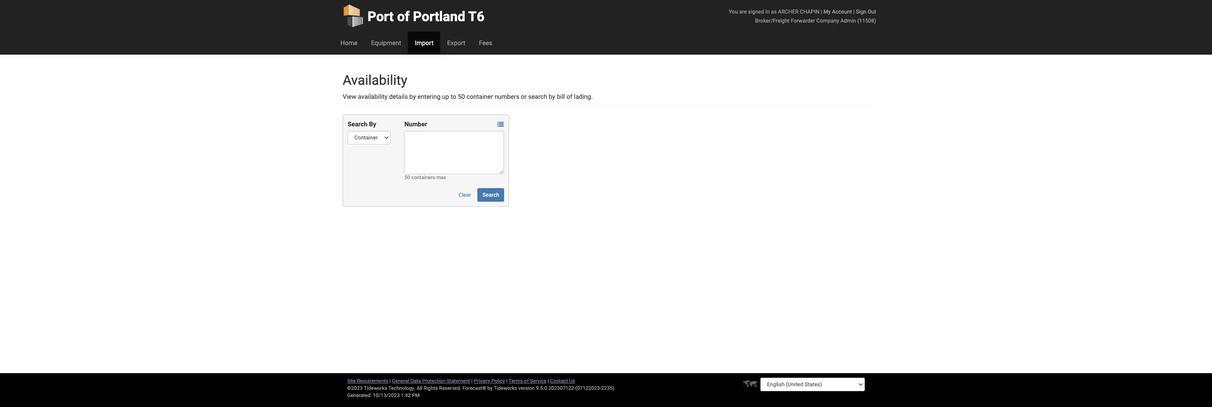 Task type: locate. For each thing, give the bounding box(es) containing it.
site requirements link
[[347, 379, 388, 385]]

version
[[519, 386, 535, 392]]

company
[[817, 18, 839, 24]]

forecast®
[[463, 386, 486, 392]]

site requirements | general data protection statement | privacy policy | terms of service | contact us ©2023 tideworks technology. all rights reserved. forecast® by tideworks version 9.5.0.202307122 (07122023-2235) generated: 10/13/2023 1:42 pm
[[347, 379, 615, 399]]

sign out link
[[856, 9, 876, 15]]

you
[[729, 9, 738, 15]]

up
[[442, 93, 449, 100]]

out
[[868, 9, 876, 15]]

of up version
[[524, 379, 529, 385]]

search by
[[348, 121, 376, 128]]

chapin
[[800, 9, 820, 15]]

all
[[417, 386, 423, 392]]

1 horizontal spatial search
[[483, 192, 499, 199]]

sign
[[856, 9, 867, 15]]

1:42
[[401, 393, 411, 399]]

privacy
[[474, 379, 490, 385]]

number
[[405, 121, 427, 128]]

contact
[[550, 379, 568, 385]]

clear
[[459, 192, 471, 199]]

1 horizontal spatial of
[[524, 379, 529, 385]]

home
[[341, 39, 358, 47]]

| up tideworks
[[506, 379, 508, 385]]

search left by
[[348, 121, 368, 128]]

by right details
[[410, 93, 416, 100]]

0 horizontal spatial search
[[348, 121, 368, 128]]

search inside button
[[483, 192, 499, 199]]

by down "privacy policy" link
[[488, 386, 493, 392]]

2 vertical spatial of
[[524, 379, 529, 385]]

1 vertical spatial 50
[[405, 175, 410, 181]]

my account link
[[824, 9, 852, 15]]

1 vertical spatial search
[[483, 192, 499, 199]]

10/13/2023
[[373, 393, 400, 399]]

search
[[528, 93, 547, 100]]

of right port
[[397, 9, 410, 24]]

broker/freight
[[755, 18, 790, 24]]

0 horizontal spatial of
[[397, 9, 410, 24]]

of right bill
[[567, 93, 573, 100]]

to
[[451, 93, 456, 100]]

protection
[[422, 379, 446, 385]]

forwarder
[[791, 18, 815, 24]]

details
[[389, 93, 408, 100]]

1 horizontal spatial by
[[488, 386, 493, 392]]

are
[[739, 9, 747, 15]]

service
[[530, 379, 547, 385]]

data
[[411, 379, 421, 385]]

clear button
[[454, 189, 476, 202]]

you are signed in as archer chapin | my account | sign out broker/freight forwarder company admin (11508)
[[729, 9, 876, 24]]

of inside site requirements | general data protection statement | privacy policy | terms of service | contact us ©2023 tideworks technology. all rights reserved. forecast® by tideworks version 9.5.0.202307122 (07122023-2235) generated: 10/13/2023 1:42 pm
[[524, 379, 529, 385]]

import
[[415, 39, 434, 47]]

lading.
[[574, 93, 593, 100]]

technology.
[[388, 386, 415, 392]]

contact us link
[[550, 379, 575, 385]]

search
[[348, 121, 368, 128], [483, 192, 499, 199]]

portland
[[413, 9, 465, 24]]

fees button
[[472, 32, 499, 54]]

of
[[397, 9, 410, 24], [567, 93, 573, 100], [524, 379, 529, 385]]

my
[[824, 9, 831, 15]]

as
[[771, 9, 777, 15]]

50 right to
[[458, 93, 465, 100]]

in
[[766, 9, 770, 15]]

search right clear button
[[483, 192, 499, 199]]

1 vertical spatial of
[[567, 93, 573, 100]]

port
[[368, 9, 394, 24]]

us
[[569, 379, 575, 385]]

statement
[[447, 379, 470, 385]]

pm
[[412, 393, 420, 399]]

9.5.0.202307122
[[536, 386, 574, 392]]

rights
[[424, 386, 438, 392]]

container
[[467, 93, 493, 100]]

equipment
[[371, 39, 401, 47]]

Number text field
[[405, 131, 504, 175]]

home button
[[334, 32, 364, 54]]

general
[[392, 379, 409, 385]]

archer
[[778, 9, 799, 15]]

show list image
[[498, 122, 504, 128]]

reserved.
[[439, 386, 461, 392]]

by
[[410, 93, 416, 100], [549, 93, 555, 100], [488, 386, 493, 392]]

availability
[[358, 93, 388, 100]]

export button
[[440, 32, 472, 54]]

terms of service link
[[509, 379, 547, 385]]

admin
[[841, 18, 856, 24]]

50 left containers
[[405, 175, 410, 181]]

|
[[821, 9, 822, 15], [854, 9, 855, 15], [390, 379, 391, 385], [471, 379, 473, 385], [506, 379, 508, 385], [548, 379, 549, 385]]

50
[[458, 93, 465, 100], [405, 175, 410, 181]]

0 vertical spatial of
[[397, 9, 410, 24]]

0 horizontal spatial by
[[410, 93, 416, 100]]

equipment button
[[364, 32, 408, 54]]

generated:
[[347, 393, 372, 399]]

fees
[[479, 39, 493, 47]]

t6
[[468, 9, 485, 24]]

| left sign
[[854, 9, 855, 15]]

by left bill
[[549, 93, 555, 100]]

port of portland t6
[[368, 9, 485, 24]]

0 vertical spatial 50
[[458, 93, 465, 100]]

0 vertical spatial search
[[348, 121, 368, 128]]



Task type: vqa. For each thing, say whether or not it's contained in the screenshot.
backed
no



Task type: describe. For each thing, give the bounding box(es) containing it.
view availability details by entering up to 50 container numbers or search by bill of lading.
[[343, 93, 593, 100]]

search for search
[[483, 192, 499, 199]]

bill
[[557, 93, 565, 100]]

requirements
[[357, 379, 388, 385]]

policy
[[492, 379, 505, 385]]

2 horizontal spatial by
[[549, 93, 555, 100]]

containers
[[411, 175, 435, 181]]

port of portland t6 link
[[343, 0, 485, 32]]

privacy policy link
[[474, 379, 505, 385]]

by
[[369, 121, 376, 128]]

general data protection statement link
[[392, 379, 470, 385]]

import button
[[408, 32, 440, 54]]

entering
[[418, 93, 441, 100]]

| left my
[[821, 9, 822, 15]]

(07122023-
[[576, 386, 601, 392]]

tideworks
[[494, 386, 517, 392]]

| up forecast®
[[471, 379, 473, 385]]

2235)
[[601, 386, 615, 392]]

search for search by
[[348, 121, 368, 128]]

©2023 tideworks
[[347, 386, 387, 392]]

terms
[[509, 379, 523, 385]]

50 containers max
[[405, 175, 446, 181]]

max
[[436, 175, 446, 181]]

| up 9.5.0.202307122
[[548, 379, 549, 385]]

0 horizontal spatial 50
[[405, 175, 410, 181]]

signed
[[748, 9, 764, 15]]

| left general
[[390, 379, 391, 385]]

(11508)
[[858, 18, 876, 24]]

2 horizontal spatial of
[[567, 93, 573, 100]]

1 horizontal spatial 50
[[458, 93, 465, 100]]

search button
[[478, 189, 504, 202]]

or
[[521, 93, 527, 100]]

numbers
[[495, 93, 520, 100]]

view
[[343, 93, 356, 100]]

site
[[347, 379, 356, 385]]

account
[[832, 9, 852, 15]]

export
[[447, 39, 466, 47]]

availability
[[343, 72, 407, 88]]

by inside site requirements | general data protection statement | privacy policy | terms of service | contact us ©2023 tideworks technology. all rights reserved. forecast® by tideworks version 9.5.0.202307122 (07122023-2235) generated: 10/13/2023 1:42 pm
[[488, 386, 493, 392]]



